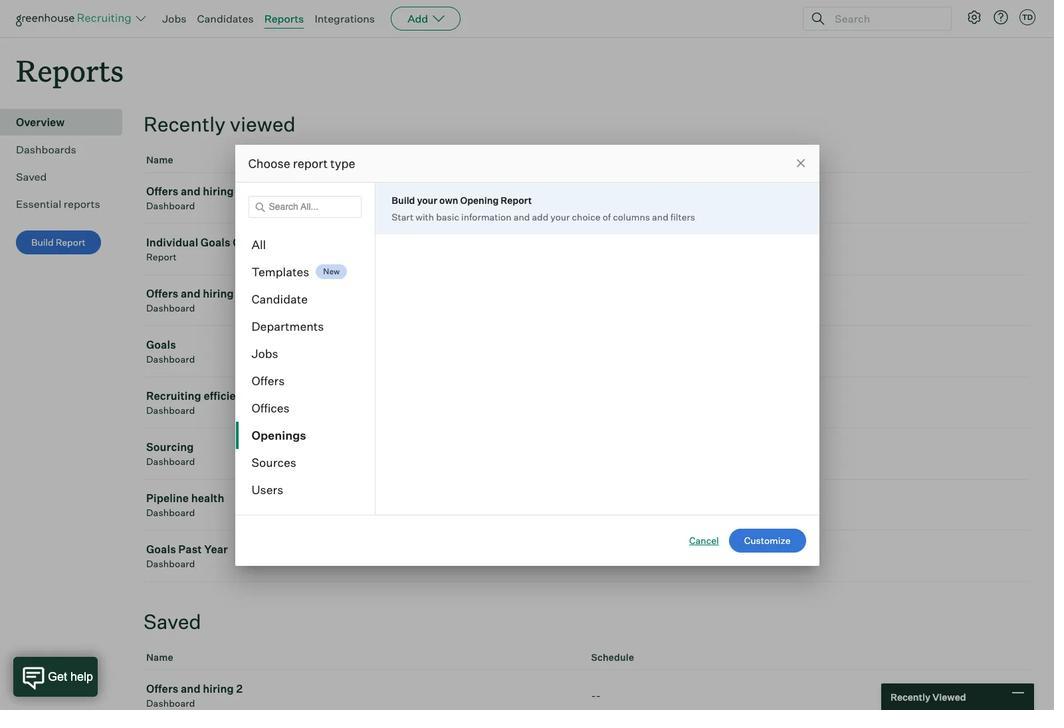Task type: locate. For each thing, give the bounding box(es) containing it.
recruiting
[[146, 390, 201, 403]]

pipeline
[[146, 492, 189, 505]]

1 vertical spatial your
[[551, 211, 570, 222]]

build inside build your own opening report start with basic information and add your choice of columns and filters
[[392, 194, 415, 206]]

viewed
[[933, 692, 966, 703]]

goals dashboard
[[146, 338, 195, 365]]

Search All... text field
[[248, 196, 362, 218]]

0 vertical spatial jobs
[[162, 12, 186, 25]]

8 dashboard from the top
[[146, 698, 195, 709]]

report down individual
[[146, 251, 177, 263]]

goals inside goals past year dashboard
[[146, 543, 176, 557]]

reports
[[264, 12, 304, 25], [16, 51, 124, 90]]

opening
[[460, 194, 499, 206]]

and inside offers and hiring dashboard
[[181, 185, 201, 198]]

and
[[181, 185, 201, 198], [514, 211, 530, 222], [652, 211, 669, 222], [181, 287, 201, 301], [181, 683, 201, 696]]

name
[[146, 154, 173, 166], [146, 652, 173, 664]]

reports right candidates
[[264, 12, 304, 25]]

basic
[[436, 211, 459, 222]]

year
[[204, 543, 228, 557]]

name for saved
[[146, 652, 173, 664]]

essential
[[16, 198, 61, 211]]

build report button
[[16, 231, 101, 255]]

-
[[591, 689, 596, 703], [596, 689, 601, 703]]

choice
[[572, 211, 601, 222]]

2 horizontal spatial report
[[501, 194, 532, 206]]

1 vertical spatial saved
[[144, 610, 201, 634]]

0 vertical spatial name
[[146, 154, 173, 166]]

0 vertical spatial saved
[[16, 170, 47, 184]]

pipeline health dashboard
[[146, 492, 224, 519]]

all
[[252, 237, 266, 252]]

reports down greenhouse recruiting image
[[16, 51, 124, 90]]

goals up recruiting
[[146, 338, 176, 352]]

2 2 from the top
[[236, 683, 243, 696]]

0 horizontal spatial reports
[[16, 51, 124, 90]]

1 horizontal spatial build
[[392, 194, 415, 206]]

sources
[[252, 455, 296, 470]]

1 horizontal spatial recently
[[891, 692, 931, 703]]

0 horizontal spatial report
[[56, 237, 86, 248]]

saved
[[16, 170, 47, 184], [144, 610, 201, 634]]

0 vertical spatial your
[[417, 194, 437, 206]]

build inside 'button'
[[31, 237, 54, 248]]

own
[[439, 194, 458, 206]]

report for name
[[146, 251, 177, 263]]

1 vertical spatial 2
[[236, 683, 243, 696]]

offers and hiring 2 dashboard
[[146, 287, 243, 314], [146, 683, 243, 709]]

1 vertical spatial build
[[31, 237, 54, 248]]

time
[[260, 236, 287, 249]]

report
[[501, 194, 532, 206], [56, 237, 86, 248], [146, 251, 177, 263]]

2
[[236, 287, 243, 301], [236, 683, 243, 696]]

1 offers and hiring 2 dashboard from the top
[[146, 287, 243, 314]]

offers
[[146, 185, 178, 198], [146, 287, 178, 301], [252, 373, 285, 388], [146, 683, 178, 696]]

goals
[[201, 236, 230, 249], [146, 338, 176, 352], [146, 543, 176, 557]]

report down essential reports link
[[56, 237, 86, 248]]

candidate
[[252, 292, 308, 306]]

integrations
[[315, 12, 375, 25]]

goals for goals
[[146, 338, 176, 352]]

goals left past
[[146, 543, 176, 557]]

dashboard
[[146, 200, 195, 212], [146, 303, 195, 314], [146, 354, 195, 365], [146, 405, 195, 416], [146, 456, 195, 467], [146, 507, 195, 519], [146, 559, 195, 570], [146, 698, 195, 709]]

1 horizontal spatial reports
[[264, 12, 304, 25]]

0 horizontal spatial saved
[[16, 170, 47, 184]]

saved link
[[16, 169, 117, 185]]

2 dashboard from the top
[[146, 303, 195, 314]]

4 dashboard from the top
[[146, 405, 195, 416]]

integrations link
[[315, 12, 375, 25]]

customize
[[744, 535, 791, 546]]

6 dashboard from the top
[[146, 507, 195, 519]]

1 name from the top
[[146, 154, 173, 166]]

essential reports
[[16, 198, 100, 211]]

viewed
[[230, 112, 296, 136]]

overview
[[16, 116, 65, 129]]

7 dashboard from the top
[[146, 559, 195, 570]]

2 vertical spatial report
[[146, 251, 177, 263]]

2 name from the top
[[146, 652, 173, 664]]

3 hiring from the top
[[203, 683, 234, 696]]

0 horizontal spatial jobs
[[162, 12, 186, 25]]

recruiting efficiency dashboard
[[146, 390, 255, 416]]

0 vertical spatial 2
[[236, 287, 243, 301]]

jobs down departments
[[252, 346, 278, 361]]

recently viewed
[[144, 112, 296, 136]]

2 - from the left
[[596, 689, 601, 703]]

report inside individual goals over time report
[[146, 251, 177, 263]]

1 vertical spatial offers and hiring 2 dashboard
[[146, 683, 243, 709]]

2 vertical spatial goals
[[146, 543, 176, 557]]

1 vertical spatial goals
[[146, 338, 176, 352]]

reports
[[64, 198, 100, 211]]

sourcing dashboard
[[146, 441, 195, 467]]

1 vertical spatial name
[[146, 652, 173, 664]]

5 dashboard from the top
[[146, 456, 195, 467]]

dashboard inside goals past year dashboard
[[146, 559, 195, 570]]

jobs left candidates
[[162, 12, 186, 25]]

goals past year dashboard
[[146, 543, 228, 570]]

with
[[416, 211, 434, 222]]

1 vertical spatial recently
[[891, 692, 931, 703]]

choose
[[248, 156, 290, 171]]

1 vertical spatial jobs
[[252, 346, 278, 361]]

health
[[191, 492, 224, 505]]

jobs
[[162, 12, 186, 25], [252, 346, 278, 361]]

1 horizontal spatial jobs
[[252, 346, 278, 361]]

offers inside choose report type dialog
[[252, 373, 285, 388]]

0 vertical spatial goals
[[201, 236, 230, 249]]

0 vertical spatial build
[[392, 194, 415, 206]]

0 horizontal spatial build
[[31, 237, 54, 248]]

goals inside goals dashboard
[[146, 338, 176, 352]]

report up information
[[501, 194, 532, 206]]

build report
[[31, 237, 86, 248]]

your up with
[[417, 194, 437, 206]]

recently viewed
[[891, 692, 966, 703]]

1 hiring from the top
[[203, 185, 234, 198]]

candidates link
[[197, 12, 254, 25]]

name for recently viewed
[[146, 154, 173, 166]]

1 vertical spatial hiring
[[203, 287, 234, 301]]

report for choose report type
[[501, 194, 532, 206]]

1 vertical spatial report
[[56, 237, 86, 248]]

sourcing
[[146, 441, 194, 454]]

report inside build your own opening report start with basic information and add your choice of columns and filters
[[501, 194, 532, 206]]

1 dashboard from the top
[[146, 200, 195, 212]]

goals left 'over'
[[201, 236, 230, 249]]

candidates
[[197, 12, 254, 25]]

2 vertical spatial hiring
[[203, 683, 234, 696]]

essential reports link
[[16, 196, 117, 212]]

hiring
[[203, 185, 234, 198], [203, 287, 234, 301], [203, 683, 234, 696]]

0 vertical spatial recently
[[144, 112, 226, 136]]

0 vertical spatial report
[[501, 194, 532, 206]]

td
[[1022, 13, 1033, 22]]

jobs inside choose report type dialog
[[252, 346, 278, 361]]

filters
[[671, 211, 695, 222]]

your right the add
[[551, 211, 570, 222]]

1 horizontal spatial your
[[551, 211, 570, 222]]

build
[[392, 194, 415, 206], [31, 237, 54, 248]]

your
[[417, 194, 437, 206], [551, 211, 570, 222]]

build down essential
[[31, 237, 54, 248]]

columns
[[613, 211, 650, 222]]

efficiency
[[204, 390, 255, 403]]

recently
[[144, 112, 226, 136], [891, 692, 931, 703]]

0 horizontal spatial recently
[[144, 112, 226, 136]]

1 horizontal spatial report
[[146, 251, 177, 263]]

saved inside saved link
[[16, 170, 47, 184]]

add
[[532, 211, 549, 222]]

0 vertical spatial offers and hiring 2 dashboard
[[146, 287, 243, 314]]

0 vertical spatial hiring
[[203, 185, 234, 198]]

build up start
[[392, 194, 415, 206]]



Task type: describe. For each thing, give the bounding box(es) containing it.
configure image
[[967, 9, 983, 25]]

recently for recently viewed
[[891, 692, 931, 703]]

3 dashboard from the top
[[146, 354, 195, 365]]

recently for recently viewed
[[144, 112, 226, 136]]

over
[[233, 236, 258, 249]]

1 vertical spatial reports
[[16, 51, 124, 90]]

build your own opening report start with basic information and add your choice of columns and filters
[[392, 194, 695, 222]]

1 horizontal spatial saved
[[144, 610, 201, 634]]

departments
[[252, 319, 324, 333]]

build for build your own opening report start with basic information and add your choice of columns and filters
[[392, 194, 415, 206]]

dashboards
[[16, 143, 76, 156]]

build for build report
[[31, 237, 54, 248]]

offices
[[252, 401, 290, 415]]

dashboard inside pipeline health dashboard
[[146, 507, 195, 519]]

openings
[[252, 428, 306, 442]]

goals inside individual goals over time report
[[201, 236, 230, 249]]

individual goals over time report
[[146, 236, 287, 263]]

of
[[603, 211, 611, 222]]

1 2 from the top
[[236, 287, 243, 301]]

offers inside offers and hiring dashboard
[[146, 185, 178, 198]]

jobs link
[[162, 12, 186, 25]]

1 - from the left
[[591, 689, 596, 703]]

type
[[330, 156, 355, 171]]

--
[[591, 689, 601, 703]]

individual
[[146, 236, 198, 249]]

customize button
[[729, 529, 806, 553]]

hiring inside offers and hiring dashboard
[[203, 185, 234, 198]]

td button
[[1017, 7, 1038, 28]]

Search text field
[[832, 9, 939, 28]]

dashboards link
[[16, 142, 117, 158]]

2 hiring from the top
[[203, 287, 234, 301]]

new
[[323, 267, 340, 277]]

goals for goals past year
[[146, 543, 176, 557]]

cancel
[[689, 535, 719, 546]]

choose report type dialog
[[235, 145, 819, 566]]

reports link
[[264, 12, 304, 25]]

dashboard inside recruiting efficiency dashboard
[[146, 405, 195, 416]]

report inside 'button'
[[56, 237, 86, 248]]

2 offers and hiring 2 dashboard from the top
[[146, 683, 243, 709]]

past
[[178, 543, 202, 557]]

start
[[392, 211, 414, 222]]

templates
[[252, 264, 309, 279]]

overview link
[[16, 114, 117, 130]]

0 horizontal spatial your
[[417, 194, 437, 206]]

cancel link
[[689, 534, 719, 547]]

0 vertical spatial reports
[[264, 12, 304, 25]]

information
[[461, 211, 512, 222]]

report
[[293, 156, 328, 171]]

choose report type
[[248, 156, 355, 171]]

schedule
[[591, 652, 634, 664]]

offers and hiring dashboard
[[146, 185, 234, 212]]

greenhouse recruiting image
[[16, 11, 136, 27]]

add
[[408, 12, 428, 25]]

td button
[[1020, 9, 1036, 25]]

users
[[252, 482, 283, 497]]

dashboard inside offers and hiring dashboard
[[146, 200, 195, 212]]

add button
[[391, 7, 461, 31]]



Task type: vqa. For each thing, say whether or not it's contained in the screenshot.
DEPARTMENTS
yes



